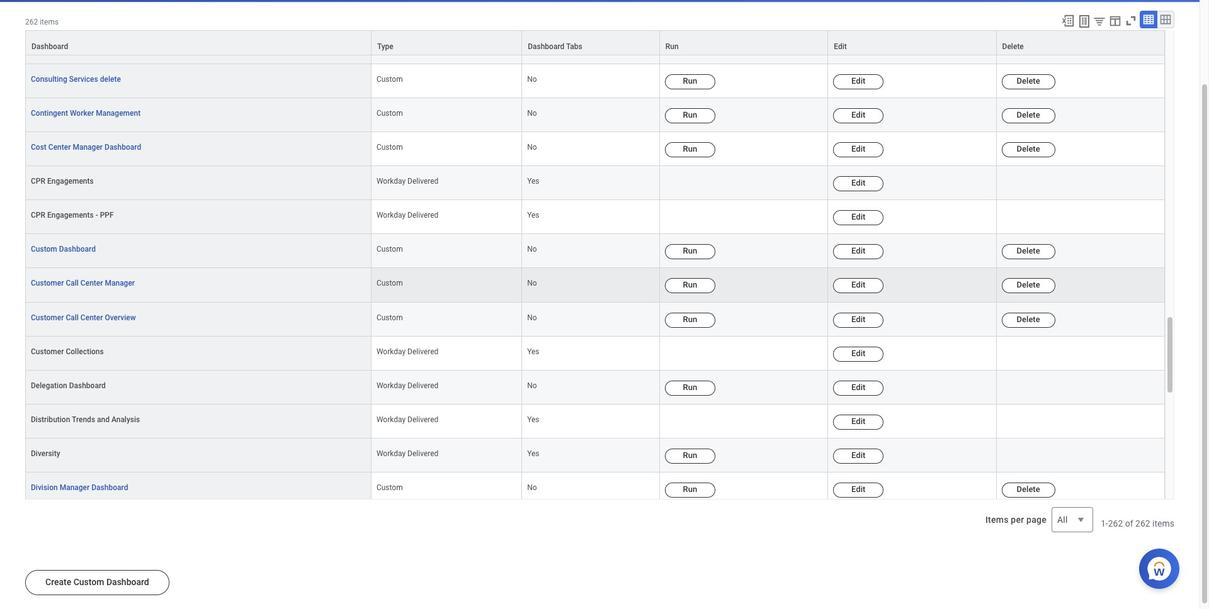 Task type: locate. For each thing, give the bounding box(es) containing it.
edit for 11th edit button
[[852, 417, 866, 426]]

engagements up the cpr engagements - ppf
[[47, 177, 94, 186]]

delete inside popup button
[[1003, 42, 1024, 51]]

4 yes from the top
[[527, 416, 540, 424]]

items up consolidation
[[40, 18, 59, 26]]

cpr down "cpr engagements"
[[31, 211, 45, 220]]

1 vertical spatial engagements
[[47, 211, 94, 220]]

expand table image
[[1160, 13, 1172, 26]]

consulting services delete link
[[31, 75, 121, 84]]

center for manager
[[81, 279, 103, 288]]

customer call center manager
[[31, 279, 135, 288]]

1 vertical spatial items
[[1153, 519, 1175, 529]]

0 vertical spatial cpr
[[31, 177, 45, 186]]

edit for 10th edit button
[[852, 383, 866, 392]]

2 no from the top
[[527, 75, 537, 84]]

run button for 10th edit button
[[665, 381, 716, 396]]

edit for 1st edit button from the bottom of the page
[[852, 485, 866, 494]]

contingent
[[31, 109, 68, 118]]

delete
[[100, 75, 121, 84]]

manager
[[73, 143, 103, 152], [105, 279, 135, 288], [60, 484, 90, 493]]

2 call from the top
[[66, 313, 79, 322]]

5 delivered from the top
[[408, 416, 439, 424]]

1 customer from the top
[[31, 279, 64, 288]]

delivered for delegation dashboard
[[408, 382, 439, 390]]

6 workday delivered from the top
[[377, 450, 439, 458]]

3 delete button from the top
[[1002, 108, 1056, 124]]

consolidation reports
[[31, 41, 106, 50]]

4 workday delivered from the top
[[377, 382, 439, 390]]

delete for 4th delete button from the top
[[1017, 144, 1040, 154]]

no for customer call center manager
[[527, 279, 537, 288]]

run inside popup button
[[666, 42, 679, 51]]

3 delivered from the top
[[408, 347, 439, 356]]

4 workday from the top
[[377, 382, 406, 390]]

export to excel image
[[1061, 14, 1075, 28]]

4 delivered from the top
[[408, 382, 439, 390]]

1-
[[1101, 519, 1109, 529]]

delete button
[[1002, 40, 1056, 55], [1002, 74, 1056, 89], [1002, 108, 1056, 124], [1002, 142, 1056, 158], [1002, 245, 1056, 260], [1002, 279, 1056, 294], [1002, 313, 1056, 328], [1002, 483, 1056, 498]]

6 delivered from the top
[[408, 450, 439, 458]]

tabs
[[566, 42, 582, 51]]

7 no from the top
[[527, 313, 537, 322]]

edit row
[[25, 166, 1165, 201], [25, 201, 1165, 235], [25, 337, 1165, 371], [25, 405, 1165, 439]]

customer collections
[[31, 347, 104, 356]]

2 edit row from the top
[[25, 201, 1165, 235]]

0 vertical spatial customer
[[31, 279, 64, 288]]

of
[[1126, 519, 1134, 529]]

1 workday delivered from the top
[[377, 177, 439, 186]]

run for run button related to 8th edit button from the bottom of the page
[[683, 247, 697, 256]]

0 vertical spatial engagements
[[47, 177, 94, 186]]

2 customer from the top
[[31, 313, 64, 322]]

delivered
[[408, 177, 439, 186], [408, 211, 439, 220], [408, 347, 439, 356], [408, 382, 439, 390], [408, 416, 439, 424], [408, 450, 439, 458]]

run button for 8th edit button from the bottom of the page
[[665, 245, 716, 260]]

1 workday from the top
[[377, 177, 406, 186]]

2 yes from the top
[[527, 211, 540, 220]]

no
[[527, 41, 537, 50], [527, 75, 537, 84], [527, 109, 537, 118], [527, 143, 537, 152], [527, 245, 537, 254], [527, 279, 537, 288], [527, 313, 537, 322], [527, 382, 537, 390], [527, 484, 537, 493]]

row
[[25, 30, 1165, 55], [25, 64, 1165, 98], [25, 98, 1165, 132], [25, 132, 1165, 166], [25, 235, 1165, 269], [25, 269, 1165, 303], [25, 303, 1165, 337], [25, 371, 1165, 405], [25, 439, 1165, 473], [25, 473, 1165, 507]]

5 yes from the top
[[527, 450, 540, 458]]

3 workday delivered from the top
[[377, 347, 439, 356]]

items right of at the bottom right
[[1153, 519, 1175, 529]]

delivered for cpr engagements
[[408, 177, 439, 186]]

dashboard button
[[26, 31, 371, 55]]

5 delete button from the top
[[1002, 245, 1056, 260]]

9 edit button from the top
[[834, 347, 884, 362]]

delete for 6th delete button from the bottom of the page
[[1017, 110, 1040, 120]]

items
[[40, 18, 59, 26], [1153, 519, 1175, 529]]

dashboard tabs
[[528, 42, 582, 51]]

5 workday from the top
[[377, 416, 406, 424]]

6 run button from the top
[[665, 313, 716, 328]]

customer up delegation
[[31, 347, 64, 356]]

workday delivered for cpr engagements
[[377, 177, 439, 186]]

0 vertical spatial manager
[[73, 143, 103, 152]]

2 engagements from the top
[[47, 211, 94, 220]]

customer down custom dashboard 'link' at the left
[[31, 279, 64, 288]]

division manager dashboard
[[31, 484, 128, 493]]

1 delete button from the top
[[1002, 40, 1056, 55]]

no for contingent worker management
[[527, 109, 537, 118]]

3 row from the top
[[25, 98, 1165, 132]]

cpr
[[31, 177, 45, 186], [31, 211, 45, 220]]

delete button
[[997, 31, 1165, 55]]

delete for 4th delete button from the bottom
[[1017, 247, 1040, 256]]

engagements
[[47, 177, 94, 186], [47, 211, 94, 220]]

2 cpr from the top
[[31, 211, 45, 220]]

center
[[48, 143, 71, 152], [81, 279, 103, 288], [81, 313, 103, 322]]

1 vertical spatial customer
[[31, 313, 64, 322]]

select to filter grid data image
[[1093, 14, 1107, 28]]

delete for 6th delete button from the top
[[1017, 281, 1040, 290]]

workday delivered for distribution trends and analysis
[[377, 416, 439, 424]]

2 workday delivered from the top
[[377, 211, 439, 220]]

0 vertical spatial call
[[66, 279, 79, 288]]

1-262 of 262 items status
[[1101, 518, 1175, 530]]

items inside status
[[1153, 519, 1175, 529]]

consulting services delete
[[31, 75, 121, 84]]

3 edit button from the top
[[834, 142, 884, 158]]

workday delivered for delegation dashboard
[[377, 382, 439, 390]]

page
[[1027, 515, 1047, 525]]

6 no from the top
[[527, 279, 537, 288]]

run for 1st run button from the top of the page
[[683, 76, 697, 86]]

262 up consolidation
[[25, 18, 38, 26]]

cell
[[660, 166, 828, 201], [997, 166, 1165, 201], [660, 201, 828, 235], [997, 201, 1165, 235], [660, 337, 828, 371], [997, 337, 1165, 371], [997, 371, 1165, 405], [660, 405, 828, 439], [997, 405, 1165, 439], [997, 439, 1165, 473]]

no for consulting services delete
[[527, 75, 537, 84]]

3 customer from the top
[[31, 347, 64, 356]]

edit for ninth edit button from the bottom of the page
[[852, 212, 866, 222]]

6 workday from the top
[[377, 450, 406, 458]]

center up customer call center overview link
[[81, 279, 103, 288]]

delete for 2nd delete button from the bottom
[[1017, 315, 1040, 324]]

workday delivered
[[377, 177, 439, 186], [377, 211, 439, 220], [377, 347, 439, 356], [377, 382, 439, 390], [377, 416, 439, 424], [377, 450, 439, 458]]

edit for first edit button from the top of the page
[[852, 76, 866, 86]]

2 edit button from the top
[[834, 108, 884, 124]]

center left overview
[[81, 313, 103, 322]]

center for overview
[[81, 313, 103, 322]]

13 edit button from the top
[[834, 483, 884, 498]]

engagements left - at the left top of the page
[[47, 211, 94, 220]]

overview
[[105, 313, 136, 322]]

run for run button for seventh edit button
[[683, 281, 697, 290]]

262
[[25, 18, 38, 26], [1108, 519, 1123, 529], [1136, 519, 1151, 529]]

delete
[[1017, 42, 1040, 52], [1003, 42, 1024, 51], [1017, 76, 1040, 86], [1017, 110, 1040, 120], [1017, 144, 1040, 154], [1017, 247, 1040, 256], [1017, 281, 1040, 290], [1017, 315, 1040, 324], [1017, 485, 1040, 494]]

manager up overview
[[105, 279, 135, 288]]

customer
[[31, 279, 64, 288], [31, 313, 64, 322], [31, 347, 64, 356]]

1 engagements from the top
[[47, 177, 94, 186]]

customer up customer collections
[[31, 313, 64, 322]]

create custom dashboard button
[[25, 571, 169, 596]]

engagements for cpr engagements - ppf
[[47, 211, 94, 220]]

distribution trends and analysis
[[31, 416, 140, 424]]

delete inside row
[[1017, 42, 1040, 52]]

2 run button from the top
[[665, 108, 716, 124]]

run
[[666, 42, 679, 51], [683, 76, 697, 86], [683, 110, 697, 120], [683, 144, 697, 154], [683, 247, 697, 256], [683, 281, 697, 290], [683, 315, 697, 324], [683, 383, 697, 392], [683, 451, 697, 460], [683, 485, 697, 494]]

1 horizontal spatial items
[[1153, 519, 1175, 529]]

center right the "cost"
[[48, 143, 71, 152]]

engagements for cpr engagements
[[47, 177, 94, 186]]

edit for 9th edit button from the top of the page
[[852, 349, 866, 358]]

custom
[[377, 41, 403, 50], [377, 75, 403, 84], [377, 109, 403, 118], [377, 143, 403, 152], [31, 245, 57, 254], [377, 245, 403, 254], [377, 279, 403, 288], [377, 313, 403, 322], [377, 484, 403, 493], [73, 578, 104, 588]]

10 edit button from the top
[[834, 381, 884, 396]]

1 delivered from the top
[[408, 177, 439, 186]]

3 no from the top
[[527, 109, 537, 118]]

262 left of at the bottom right
[[1108, 519, 1123, 529]]

call up customer collections
[[66, 313, 79, 322]]

cpr down the "cost"
[[31, 177, 45, 186]]

call
[[66, 279, 79, 288], [66, 313, 79, 322]]

2 workday from the top
[[377, 211, 406, 220]]

9 no from the top
[[527, 484, 537, 493]]

5 row from the top
[[25, 235, 1165, 269]]

4 run button from the top
[[665, 245, 716, 260]]

division
[[31, 484, 58, 493]]

1 call from the top
[[66, 279, 79, 288]]

workday
[[377, 177, 406, 186], [377, 211, 406, 220], [377, 347, 406, 356], [377, 382, 406, 390], [377, 416, 406, 424], [377, 450, 406, 458]]

2 vertical spatial center
[[81, 313, 103, 322]]

2 delivered from the top
[[408, 211, 439, 220]]

4 edit row from the top
[[25, 405, 1165, 439]]

dashboard
[[31, 42, 68, 51], [528, 42, 565, 51], [105, 143, 141, 152], [59, 245, 96, 254], [69, 382, 106, 390], [92, 484, 128, 493], [106, 578, 149, 588]]

0 vertical spatial items
[[40, 18, 59, 26]]

no for customer call center overview
[[527, 313, 537, 322]]

5 edit button from the top
[[834, 211, 884, 226]]

yes
[[527, 177, 540, 186], [527, 211, 540, 220], [527, 347, 540, 356], [527, 416, 540, 424], [527, 450, 540, 458]]

edit for second edit button from the top
[[852, 110, 866, 120]]

call down custom dashboard 'link' at the left
[[66, 279, 79, 288]]

edit
[[834, 42, 847, 51], [852, 76, 866, 86], [852, 110, 866, 120], [852, 144, 866, 154], [852, 178, 866, 188], [852, 212, 866, 222], [852, 247, 866, 256], [852, 281, 866, 290], [852, 315, 866, 324], [852, 349, 866, 358], [852, 383, 866, 392], [852, 417, 866, 426], [852, 451, 866, 460], [852, 485, 866, 494]]

delivered for distribution trends and analysis
[[408, 416, 439, 424]]

12 edit button from the top
[[834, 449, 884, 464]]

edit for 6th edit button from the bottom
[[852, 315, 866, 324]]

4 no from the top
[[527, 143, 537, 152]]

custom inside delete row
[[377, 41, 403, 50]]

2 vertical spatial customer
[[31, 347, 64, 356]]

7 run button from the top
[[665, 381, 716, 396]]

edit for 11th edit button from the bottom of the page
[[852, 144, 866, 154]]

delete for 8th delete button from the top
[[1017, 485, 1040, 494]]

cost center manager dashboard
[[31, 143, 141, 152]]

8 run button from the top
[[665, 449, 716, 464]]

run for run button corresponding to 6th edit button from the bottom
[[683, 315, 697, 324]]

manager down contingent worker management
[[73, 143, 103, 152]]

5 run button from the top
[[665, 279, 716, 294]]

custom for custom dashboard
[[377, 245, 403, 254]]

0 horizontal spatial items
[[40, 18, 59, 26]]

1 edit button from the top
[[834, 74, 884, 89]]

no for division manager dashboard
[[527, 484, 537, 493]]

6 delete button from the top
[[1002, 279, 1056, 294]]

1 vertical spatial call
[[66, 313, 79, 322]]

1 vertical spatial cpr
[[31, 211, 45, 220]]

1 vertical spatial manager
[[105, 279, 135, 288]]

toolbar
[[1056, 11, 1175, 30]]

edit inside popup button
[[834, 42, 847, 51]]

delegation dashboard
[[31, 382, 106, 390]]

2 horizontal spatial 262
[[1136, 519, 1151, 529]]

3 edit row from the top
[[25, 337, 1165, 371]]

1 yes from the top
[[527, 177, 540, 186]]

1 vertical spatial center
[[81, 279, 103, 288]]

contingent worker management link
[[31, 109, 141, 118]]

edit button
[[834, 74, 884, 89], [834, 108, 884, 124], [834, 142, 884, 158], [834, 177, 884, 192], [834, 211, 884, 226], [834, 245, 884, 260], [834, 279, 884, 294], [834, 313, 884, 328], [834, 347, 884, 362], [834, 381, 884, 396], [834, 415, 884, 430], [834, 449, 884, 464], [834, 483, 884, 498]]

run for run button for second edit button from the top
[[683, 110, 697, 120]]

yes for cpr engagements - ppf
[[527, 211, 540, 220]]

custom for division manager dashboard
[[377, 484, 403, 493]]

3 workday from the top
[[377, 347, 406, 356]]

1 no from the top
[[527, 41, 537, 50]]

no inside delete row
[[527, 41, 537, 50]]

run for run button for second edit button from the bottom of the page
[[683, 451, 697, 460]]

create custom dashboard
[[45, 578, 149, 588]]

cpr engagements
[[31, 177, 94, 186]]

1 cpr from the top
[[31, 177, 45, 186]]

run button
[[665, 74, 716, 89], [665, 108, 716, 124], [665, 142, 716, 158], [665, 245, 716, 260], [665, 279, 716, 294], [665, 313, 716, 328], [665, 381, 716, 396], [665, 449, 716, 464], [665, 483, 716, 498]]

items per page
[[986, 515, 1047, 525]]

manager right "division"
[[60, 484, 90, 493]]

5 no from the top
[[527, 245, 537, 254]]

5 workday delivered from the top
[[377, 416, 439, 424]]

3 yes from the top
[[527, 347, 540, 356]]

262 right of at the bottom right
[[1136, 519, 1151, 529]]

1 row from the top
[[25, 30, 1165, 55]]



Task type: describe. For each thing, give the bounding box(es) containing it.
edit for seventh edit button
[[852, 281, 866, 290]]

run for third run button
[[683, 144, 697, 154]]

cost
[[31, 143, 47, 152]]

custom dashboard
[[31, 245, 96, 254]]

customer for customer call center overview
[[31, 313, 64, 322]]

delete for delete popup button
[[1003, 42, 1024, 51]]

customer call center overview link
[[31, 313, 136, 322]]

consolidation reports link
[[31, 41, 106, 50]]

customer call center manager link
[[31, 279, 135, 288]]

1-262 of 262 items
[[1101, 519, 1175, 529]]

no for cost center manager dashboard
[[527, 143, 537, 152]]

workday for cpr engagements - ppf
[[377, 211, 406, 220]]

ppf
[[100, 211, 114, 220]]

delivered for customer collections
[[408, 347, 439, 356]]

click to view/edit grid preferences image
[[1109, 14, 1123, 28]]

1 horizontal spatial 262
[[1108, 519, 1123, 529]]

custom for customer call center overview
[[377, 313, 403, 322]]

custom dashboard link
[[31, 245, 96, 254]]

custom for contingent worker management
[[377, 109, 403, 118]]

call for manager
[[66, 279, 79, 288]]

run button for second edit button from the bottom of the page
[[665, 449, 716, 464]]

-
[[96, 211, 98, 220]]

run for run button associated with 10th edit button
[[683, 383, 697, 392]]

edit button
[[828, 31, 996, 55]]

type
[[377, 42, 394, 51]]

delegation
[[31, 382, 67, 390]]

workday for diversity
[[377, 450, 406, 458]]

call for overview
[[66, 313, 79, 322]]

workday for cpr engagements
[[377, 177, 406, 186]]

division manager dashboard link
[[31, 484, 128, 493]]

customer for customer collections
[[31, 347, 64, 356]]

diversity
[[31, 450, 60, 458]]

yes for distribution trends and analysis
[[527, 416, 540, 424]]

distribution
[[31, 416, 70, 424]]

edit for 4th edit button from the top
[[852, 178, 866, 188]]

custom for cost center manager dashboard
[[377, 143, 403, 152]]

run for run popup button
[[666, 42, 679, 51]]

cpr engagements - ppf
[[31, 211, 114, 220]]

2 row from the top
[[25, 64, 1165, 98]]

table image
[[1143, 13, 1155, 26]]

run button
[[660, 31, 828, 55]]

7 edit button from the top
[[834, 279, 884, 294]]

custom for consulting services delete
[[377, 75, 403, 84]]

no for consolidation reports
[[527, 41, 537, 50]]

yes for cpr engagements
[[527, 177, 540, 186]]

worker
[[70, 109, 94, 118]]

row containing dashboard
[[25, 30, 1165, 55]]

8 delete button from the top
[[1002, 483, 1056, 498]]

9 run button from the top
[[665, 483, 716, 498]]

2 vertical spatial manager
[[60, 484, 90, 493]]

reports
[[80, 41, 106, 50]]

export to worksheets image
[[1077, 14, 1092, 29]]

edit for second edit button from the bottom of the page
[[852, 451, 866, 460]]

4 row from the top
[[25, 132, 1165, 166]]

dashboard inside 'popup button'
[[528, 42, 565, 51]]

run button for seventh edit button
[[665, 279, 716, 294]]

workday for delegation dashboard
[[377, 382, 406, 390]]

0 vertical spatial center
[[48, 143, 71, 152]]

workday for customer collections
[[377, 347, 406, 356]]

workday delivered for customer collections
[[377, 347, 439, 356]]

run button for 6th edit button from the bottom
[[665, 313, 716, 328]]

262 items
[[25, 18, 59, 26]]

no for custom dashboard
[[527, 245, 537, 254]]

6 edit button from the top
[[834, 245, 884, 260]]

contingent worker management
[[31, 109, 141, 118]]

11 edit button from the top
[[834, 415, 884, 430]]

services
[[69, 75, 98, 84]]

7 row from the top
[[25, 303, 1165, 337]]

workday delivered for diversity
[[377, 450, 439, 458]]

edit for 8th edit button from the bottom of the page
[[852, 247, 866, 256]]

per
[[1011, 515, 1025, 525]]

cost center manager dashboard link
[[31, 143, 141, 152]]

fullscreen image
[[1124, 14, 1138, 28]]

create
[[45, 578, 71, 588]]

2 delete button from the top
[[1002, 74, 1056, 89]]

dashboard tabs button
[[522, 31, 659, 55]]

consulting
[[31, 75, 67, 84]]

3 run button from the top
[[665, 142, 716, 158]]

custom for customer call center manager
[[377, 279, 403, 288]]

8 row from the top
[[25, 371, 1165, 405]]

1 edit row from the top
[[25, 166, 1165, 201]]

delete for seventh delete button from the bottom of the page
[[1017, 76, 1040, 86]]

cpr for cpr engagements
[[31, 177, 45, 186]]

delete row
[[25, 30, 1165, 64]]

trends
[[72, 416, 95, 424]]

items per page element
[[984, 500, 1094, 541]]

yes for diversity
[[527, 450, 540, 458]]

run button for second edit button from the top
[[665, 108, 716, 124]]

6 row from the top
[[25, 269, 1165, 303]]

workday delivered for cpr engagements - ppf
[[377, 211, 439, 220]]

custom for consolidation reports
[[377, 41, 403, 50]]

7 delete button from the top
[[1002, 313, 1056, 328]]

collections
[[66, 347, 104, 356]]

4 delete button from the top
[[1002, 142, 1056, 158]]

dashboard inside button
[[106, 578, 149, 588]]

cpr for cpr engagements - ppf
[[31, 211, 45, 220]]

4 edit button from the top
[[834, 177, 884, 192]]

customer call center overview
[[31, 313, 136, 322]]

10 row from the top
[[25, 473, 1165, 507]]

delivered for cpr engagements - ppf
[[408, 211, 439, 220]]

analysis
[[111, 416, 140, 424]]

edit for edit popup button
[[834, 42, 847, 51]]

consolidation
[[31, 41, 78, 50]]

8 no from the top
[[527, 382, 537, 390]]

dashboard inside popup button
[[31, 42, 68, 51]]

run for ninth run button from the top
[[683, 485, 697, 494]]

items
[[986, 515, 1009, 525]]

customer for customer call center manager
[[31, 279, 64, 288]]

delete button inside row
[[1002, 40, 1056, 55]]

delete for delete button within row
[[1017, 42, 1040, 52]]

0 horizontal spatial 262
[[25, 18, 38, 26]]

1 run button from the top
[[665, 74, 716, 89]]

management
[[96, 109, 141, 118]]

and
[[97, 416, 110, 424]]

custom inside button
[[73, 578, 104, 588]]

workday for distribution trends and analysis
[[377, 416, 406, 424]]

9 row from the top
[[25, 439, 1165, 473]]

delivered for diversity
[[408, 450, 439, 458]]

8 edit button from the top
[[834, 313, 884, 328]]

type button
[[372, 31, 522, 55]]

yes for customer collections
[[527, 347, 540, 356]]



Task type: vqa. For each thing, say whether or not it's contained in the screenshot.
1st AM from the top
no



